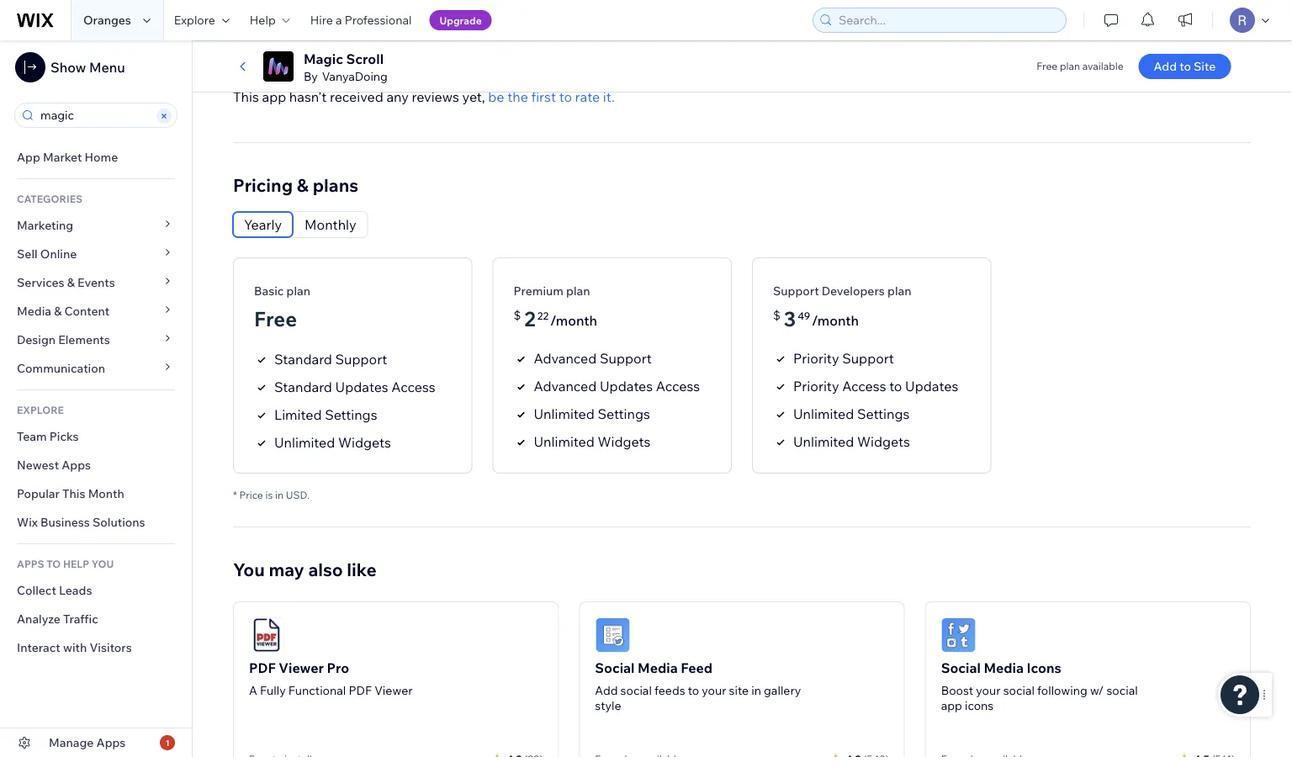 Task type: locate. For each thing, give the bounding box(es) containing it.
content
[[64, 304, 110, 319]]

0 horizontal spatial unlimited widgets
[[274, 435, 391, 452]]

unlimited widgets down advanced updates access
[[534, 434, 651, 451]]

free down basic at top left
[[254, 307, 297, 332]]

sidebar element
[[0, 40, 193, 757]]

Search... field
[[834, 8, 1061, 32]]

1 standard from the top
[[274, 351, 332, 368]]

interact with visitors
[[17, 640, 132, 655]]

2 horizontal spatial social
[[1107, 684, 1138, 699]]

interact with visitors link
[[0, 634, 192, 662]]

events
[[77, 275, 115, 290]]

communication link
[[0, 354, 192, 383]]

0 vertical spatial free
[[1037, 60, 1058, 72]]

& inside 'link'
[[67, 275, 75, 290]]

1 $ from the left
[[514, 309, 521, 323]]

viewer up functional
[[279, 660, 324, 677]]

2 horizontal spatial settings
[[858, 406, 910, 423]]

0 horizontal spatial social
[[595, 660, 635, 677]]

plan right basic at top left
[[287, 284, 311, 299]]

reviews
[[308, 54, 378, 76]]

0 horizontal spatial access
[[392, 379, 436, 396]]

settings down standard updates access
[[325, 407, 377, 424]]

0 vertical spatial viewer
[[279, 660, 324, 677]]

in right site
[[752, 684, 762, 699]]

2 standard from the top
[[274, 379, 332, 396]]

magic scroll by vanyadoing
[[304, 50, 388, 84]]

free for free
[[254, 307, 297, 332]]

& left 'events'
[[67, 275, 75, 290]]

manage apps
[[49, 736, 126, 750]]

advanced down $ 2 22 /month in the top left of the page
[[534, 351, 597, 367]]

widgets for 2
[[598, 434, 651, 451]]

media & content link
[[0, 297, 192, 326]]

viewer
[[279, 660, 324, 677], [375, 684, 413, 699]]

1 horizontal spatial in
[[752, 684, 762, 699]]

apps for newest apps
[[62, 458, 91, 473]]

0 vertical spatial this
[[233, 89, 259, 106]]

social down icons
[[1004, 684, 1035, 699]]

0 vertical spatial add
[[1154, 59, 1177, 74]]

the
[[508, 89, 528, 106]]

scroll
[[346, 50, 384, 67]]

media up design
[[17, 304, 51, 319]]

& left plans
[[297, 174, 309, 197]]

0 horizontal spatial free
[[254, 307, 297, 332]]

reviews
[[412, 89, 459, 106]]

$ left 3
[[773, 309, 781, 323]]

is
[[266, 489, 273, 502]]

support up standard updates access
[[335, 351, 387, 368]]

plan right developers
[[888, 284, 912, 299]]

0 vertical spatial app
[[262, 89, 286, 106]]

collect
[[17, 583, 56, 598]]

support up advanced updates access
[[600, 351, 652, 367]]

2 social from the left
[[1004, 684, 1035, 699]]

& up the hasn't
[[293, 54, 304, 76]]

social down social media feed logo
[[595, 660, 635, 677]]

1 your from the left
[[702, 684, 727, 699]]

0 horizontal spatial media
[[17, 304, 51, 319]]

also
[[308, 559, 343, 581]]

visitors
[[90, 640, 132, 655]]

popular this month
[[17, 486, 124, 501]]

2 social from the left
[[941, 660, 981, 677]]

settings for 3
[[858, 406, 910, 423]]

updates for standard updates access
[[335, 379, 389, 396]]

0 vertical spatial advanced
[[534, 351, 597, 367]]

& for services
[[67, 275, 75, 290]]

1 horizontal spatial this
[[233, 89, 259, 106]]

pdf viewer pro logo image
[[249, 618, 284, 654]]

you
[[92, 558, 114, 570]]

newest
[[17, 458, 59, 473]]

it.
[[603, 89, 615, 106]]

wix business solutions link
[[0, 508, 192, 537]]

media & content
[[17, 304, 110, 319]]

your left site
[[702, 684, 727, 699]]

limited
[[274, 407, 322, 424]]

social up 'boost'
[[941, 660, 981, 677]]

/month inside $ 3 49 /month
[[812, 313, 859, 330]]

1 vertical spatial standard
[[274, 379, 332, 396]]

services & events link
[[0, 268, 192, 297]]

your
[[702, 684, 727, 699], [977, 684, 1001, 699]]

media for social media icons
[[984, 660, 1024, 677]]

this up wix business solutions on the bottom left of the page
[[62, 486, 85, 501]]

widgets down limited settings on the bottom left
[[338, 435, 391, 452]]

updates for advanced updates access
[[600, 378, 653, 395]]

media inside social media feed add social feeds to your site in gallery style
[[638, 660, 678, 677]]

unlimited settings down priority access to updates
[[794, 406, 910, 423]]

pdf viewer pro a fully functional pdf viewer
[[249, 660, 413, 699]]

2 horizontal spatial media
[[984, 660, 1024, 677]]

$ left 2
[[514, 309, 521, 323]]

1 vertical spatial pdf
[[349, 684, 372, 699]]

1 horizontal spatial pdf
[[349, 684, 372, 699]]

1 horizontal spatial $
[[773, 309, 781, 323]]

settings for 2
[[598, 406, 650, 423]]

priority down priority support
[[794, 378, 840, 395]]

premium
[[514, 284, 564, 299]]

by
[[304, 69, 318, 84]]

support for advanced updates access
[[600, 351, 652, 367]]

1 horizontal spatial free
[[1037, 60, 1058, 72]]

2 advanced from the top
[[534, 378, 597, 395]]

this down rating
[[233, 89, 259, 106]]

media inside social media icons boost your social following w/ social app icons
[[984, 660, 1024, 677]]

1 unlimited settings from the left
[[534, 406, 650, 423]]

&
[[293, 54, 304, 76], [297, 174, 309, 197], [67, 275, 75, 290], [54, 304, 62, 319]]

2 unlimited settings from the left
[[794, 406, 910, 423]]

1 horizontal spatial unlimited settings
[[794, 406, 910, 423]]

social
[[595, 660, 635, 677], [941, 660, 981, 677]]

social for social media feed
[[595, 660, 635, 677]]

apps to help you
[[17, 558, 114, 570]]

your up icons
[[977, 684, 1001, 699]]

gallery
[[764, 684, 801, 699]]

0 horizontal spatial updates
[[335, 379, 389, 396]]

show menu
[[50, 59, 125, 76]]

basic plan
[[254, 284, 311, 299]]

free
[[1037, 60, 1058, 72], [254, 307, 297, 332]]

0 horizontal spatial add
[[595, 684, 618, 699]]

& for rating
[[293, 54, 304, 76]]

1 horizontal spatial media
[[638, 660, 678, 677]]

advanced down the advanced support
[[534, 378, 597, 395]]

in right the is
[[275, 489, 284, 502]]

app down 'boost'
[[941, 699, 963, 714]]

1 horizontal spatial app
[[941, 699, 963, 714]]

standard
[[274, 351, 332, 368], [274, 379, 332, 396]]

0 vertical spatial apps
[[62, 458, 91, 473]]

1 horizontal spatial social
[[941, 660, 981, 677]]

apps inside newest apps link
[[62, 458, 91, 473]]

support developers plan
[[773, 284, 912, 299]]

1 horizontal spatial updates
[[600, 378, 653, 395]]

0 horizontal spatial your
[[702, 684, 727, 699]]

1 /month from the left
[[550, 313, 598, 330]]

standard for standard updates access
[[274, 379, 332, 396]]

month
[[88, 486, 124, 501]]

1 priority from the top
[[794, 351, 840, 367]]

pro
[[327, 660, 349, 677]]

1 vertical spatial this
[[62, 486, 85, 501]]

priority access to updates
[[794, 378, 959, 395]]

unlimited widgets down priority access to updates
[[794, 434, 911, 451]]

apps right the manage
[[96, 736, 126, 750]]

1 horizontal spatial your
[[977, 684, 1001, 699]]

unlimited settings
[[534, 406, 650, 423], [794, 406, 910, 423]]

your inside social media icons boost your social following w/ social app icons
[[977, 684, 1001, 699]]

viewer right functional
[[375, 684, 413, 699]]

site
[[729, 684, 749, 699]]

settings down priority access to updates
[[858, 406, 910, 423]]

2 /month from the left
[[812, 313, 859, 330]]

feed
[[681, 660, 713, 677]]

1 horizontal spatial settings
[[598, 406, 650, 423]]

0 horizontal spatial this
[[62, 486, 85, 501]]

sell
[[17, 247, 38, 261]]

picks
[[49, 429, 79, 444]]

unlimited widgets down limited settings on the bottom left
[[274, 435, 391, 452]]

0 horizontal spatial social
[[621, 684, 652, 699]]

online
[[40, 247, 77, 261]]

0 horizontal spatial apps
[[62, 458, 91, 473]]

categories
[[17, 192, 83, 205]]

app
[[262, 89, 286, 106], [941, 699, 963, 714]]

media up feeds
[[638, 660, 678, 677]]

add up the style
[[595, 684, 618, 699]]

1 horizontal spatial unlimited widgets
[[534, 434, 651, 451]]

social
[[621, 684, 652, 699], [1004, 684, 1035, 699], [1107, 684, 1138, 699]]

1 horizontal spatial /month
[[812, 313, 859, 330]]

social inside social media icons boost your social following w/ social app icons
[[941, 660, 981, 677]]

0 horizontal spatial $
[[514, 309, 521, 323]]

add inside social media feed add social feeds to your site in gallery style
[[595, 684, 618, 699]]

support up priority access to updates
[[843, 351, 895, 367]]

2 your from the left
[[977, 684, 1001, 699]]

magic scroll logo image
[[263, 51, 294, 82]]

& left 'content'
[[54, 304, 62, 319]]

1 horizontal spatial add
[[1154, 59, 1177, 74]]

0 horizontal spatial pdf
[[249, 660, 276, 677]]

1 horizontal spatial social
[[1004, 684, 1035, 699]]

support up '49'
[[773, 284, 819, 299]]

icons
[[1027, 660, 1062, 677]]

1 vertical spatial add
[[595, 684, 618, 699]]

unlimited settings down advanced updates access
[[534, 406, 650, 423]]

collect leads link
[[0, 576, 192, 605]]

0 horizontal spatial settings
[[325, 407, 377, 424]]

1 vertical spatial priority
[[794, 378, 840, 395]]

1 horizontal spatial access
[[656, 378, 700, 395]]

to down feed
[[688, 684, 700, 699]]

free for free plan available
[[1037, 60, 1058, 72]]

0 vertical spatial in
[[275, 489, 284, 502]]

1 horizontal spatial widgets
[[598, 434, 651, 451]]

pdf down the pro
[[349, 684, 372, 699]]

social right w/
[[1107, 684, 1138, 699]]

social up the style
[[621, 684, 652, 699]]

this
[[233, 89, 259, 106], [62, 486, 85, 501]]

to left site
[[1180, 59, 1192, 74]]

/month inside $ 2 22 /month
[[550, 313, 598, 330]]

communication
[[17, 361, 108, 376]]

1 vertical spatial apps
[[96, 736, 126, 750]]

0 vertical spatial standard
[[274, 351, 332, 368]]

$ inside $ 3 49 /month
[[773, 309, 781, 323]]

plan left the available
[[1060, 60, 1081, 72]]

1 horizontal spatial apps
[[96, 736, 126, 750]]

$ 2 22 /month
[[514, 307, 598, 332]]

app down magic scroll logo
[[262, 89, 286, 106]]

widgets down priority access to updates
[[858, 434, 911, 451]]

0 vertical spatial priority
[[794, 351, 840, 367]]

widgets down advanced updates access
[[598, 434, 651, 451]]

to down priority support
[[890, 378, 903, 395]]

unlimited
[[534, 406, 595, 423], [794, 406, 855, 423], [534, 434, 595, 451], [794, 434, 855, 451], [274, 435, 335, 452]]

1 vertical spatial in
[[752, 684, 762, 699]]

1 vertical spatial app
[[941, 699, 963, 714]]

settings down advanced updates access
[[598, 406, 650, 423]]

unlimited for priority access to updates
[[794, 434, 855, 451]]

1 advanced from the top
[[534, 351, 597, 367]]

free left the available
[[1037, 60, 1058, 72]]

pdf up 'a'
[[249, 660, 276, 677]]

plan up $ 2 22 /month in the top left of the page
[[566, 284, 590, 299]]

social inside social media feed add social feeds to your site in gallery style
[[595, 660, 635, 677]]

apps up popular this month
[[62, 458, 91, 473]]

2 priority from the top
[[794, 378, 840, 395]]

monthly
[[305, 217, 357, 234]]

0 horizontal spatial unlimited settings
[[534, 406, 650, 423]]

access
[[656, 378, 700, 395], [843, 378, 887, 395], [392, 379, 436, 396]]

priority support
[[794, 351, 895, 367]]

1 vertical spatial free
[[254, 307, 297, 332]]

collect leads
[[17, 583, 92, 598]]

& inside "link"
[[54, 304, 62, 319]]

add left site
[[1154, 59, 1177, 74]]

1 vertical spatial advanced
[[534, 378, 597, 395]]

to inside social media feed add social feeds to your site in gallery style
[[688, 684, 700, 699]]

0 horizontal spatial widgets
[[338, 435, 391, 452]]

to
[[46, 558, 61, 570]]

1 vertical spatial viewer
[[375, 684, 413, 699]]

0 horizontal spatial /month
[[550, 313, 598, 330]]

$ inside $ 2 22 /month
[[514, 309, 521, 323]]

media left icons
[[984, 660, 1024, 677]]

/month down support developers plan
[[812, 313, 859, 330]]

hasn't
[[289, 89, 327, 106]]

priority down $ 3 49 /month
[[794, 351, 840, 367]]

/month right 22
[[550, 313, 598, 330]]

add inside button
[[1154, 59, 1177, 74]]

style
[[595, 699, 622, 714]]

2 $ from the left
[[773, 309, 781, 323]]

like
[[347, 559, 377, 581]]

2 horizontal spatial unlimited widgets
[[794, 434, 911, 451]]

22
[[538, 310, 549, 323]]

1 social from the left
[[595, 660, 635, 677]]

2 horizontal spatial widgets
[[858, 434, 911, 451]]

access for advanced updates access
[[656, 378, 700, 395]]

professional
[[345, 13, 412, 27]]

social media icons logo image
[[941, 618, 977, 654]]

1 social from the left
[[621, 684, 652, 699]]



Task type: describe. For each thing, give the bounding box(es) containing it.
Search apps... field
[[35, 104, 154, 127]]

a
[[249, 684, 257, 699]]

marketing link
[[0, 211, 192, 240]]

apps
[[17, 558, 44, 570]]

media for social media feed
[[638, 660, 678, 677]]

this inside sidebar element
[[62, 486, 85, 501]]

3
[[784, 307, 796, 332]]

help
[[63, 558, 89, 570]]

advanced for advanced support
[[534, 351, 597, 367]]

plan for free
[[1060, 60, 1081, 72]]

plan for basic
[[287, 284, 311, 299]]

upgrade
[[440, 14, 482, 27]]

premium plan
[[514, 284, 590, 299]]

yearly
[[244, 217, 282, 234]]

following
[[1038, 684, 1088, 699]]

elements
[[58, 332, 110, 347]]

$ for 2
[[514, 309, 521, 323]]

site
[[1194, 59, 1216, 74]]

& for pricing
[[297, 174, 309, 197]]

app inside social media icons boost your social following w/ social app icons
[[941, 699, 963, 714]]

vanyadoing
[[322, 69, 388, 84]]

in inside social media feed add social feeds to your site in gallery style
[[752, 684, 762, 699]]

monthly button
[[294, 213, 367, 238]]

services
[[17, 275, 64, 290]]

first
[[531, 89, 556, 106]]

unlimited settings for 3
[[794, 406, 910, 423]]

& for media
[[54, 304, 62, 319]]

unlimited widgets for 3
[[794, 434, 911, 451]]

wix business solutions
[[17, 515, 145, 530]]

2 horizontal spatial access
[[843, 378, 887, 395]]

home
[[85, 150, 118, 165]]

/month for 2
[[550, 313, 598, 330]]

add to site button
[[1139, 54, 1231, 79]]

unlimited widgets for 2
[[534, 434, 651, 451]]

hire a professional link
[[300, 0, 422, 40]]

services & events
[[17, 275, 115, 290]]

standard updates access
[[274, 379, 436, 396]]

3 social from the left
[[1107, 684, 1138, 699]]

0 vertical spatial pdf
[[249, 660, 276, 677]]

social media icons boost your social following w/ social app icons
[[941, 660, 1138, 714]]

fully
[[260, 684, 286, 699]]

newest apps link
[[0, 451, 192, 480]]

show menu button
[[15, 52, 125, 82]]

pricing
[[233, 174, 293, 197]]

rating & reviews
[[233, 54, 378, 76]]

$ 3 49 /month
[[773, 307, 859, 332]]

help
[[250, 13, 276, 27]]

developers
[[822, 284, 885, 299]]

design elements link
[[0, 326, 192, 354]]

be the first to rate it. button
[[488, 87, 615, 107]]

may
[[269, 559, 304, 581]]

apps for manage apps
[[96, 736, 126, 750]]

*
[[233, 489, 237, 502]]

upgrade button
[[430, 10, 492, 30]]

your inside social media feed add social feeds to your site in gallery style
[[702, 684, 727, 699]]

oranges
[[83, 13, 131, 27]]

manage
[[49, 736, 94, 750]]

limited settings
[[274, 407, 377, 424]]

0 horizontal spatial viewer
[[279, 660, 324, 677]]

you
[[233, 559, 265, 581]]

analyze
[[17, 612, 61, 627]]

price
[[239, 489, 263, 502]]

widgets for 3
[[858, 434, 911, 451]]

social media feed logo image
[[595, 618, 631, 654]]

any
[[387, 89, 409, 106]]

* price is in usd.
[[233, 489, 310, 502]]

free plan available
[[1037, 60, 1124, 72]]

2 horizontal spatial updates
[[906, 378, 959, 395]]

pricing & plans
[[233, 174, 359, 197]]

explore
[[174, 13, 215, 27]]

this app hasn't received any reviews yet, be the first to rate it.
[[233, 89, 615, 106]]

help button
[[240, 0, 300, 40]]

priority for priority support
[[794, 351, 840, 367]]

icons
[[965, 699, 994, 714]]

media inside "link"
[[17, 304, 51, 319]]

advanced for advanced updates access
[[534, 378, 597, 395]]

wix
[[17, 515, 38, 530]]

social media feed add social feeds to your site in gallery style
[[595, 660, 801, 714]]

0 horizontal spatial app
[[262, 89, 286, 106]]

plan for premium
[[566, 284, 590, 299]]

popular this month link
[[0, 480, 192, 508]]

standard support
[[274, 351, 387, 368]]

popular
[[17, 486, 60, 501]]

market
[[43, 150, 82, 165]]

2
[[525, 307, 536, 332]]

business
[[40, 515, 90, 530]]

plans
[[313, 174, 359, 197]]

support for priority access to updates
[[843, 351, 895, 367]]

sell online
[[17, 247, 77, 261]]

feeds
[[655, 684, 686, 699]]

$ for 3
[[773, 309, 781, 323]]

support for standard updates access
[[335, 351, 387, 368]]

yearly button
[[233, 213, 293, 238]]

to right first
[[559, 89, 572, 106]]

social for social media icons
[[941, 660, 981, 677]]

unlimited for advanced updates access
[[534, 434, 595, 451]]

1 horizontal spatial viewer
[[375, 684, 413, 699]]

usd.
[[286, 489, 310, 502]]

social inside social media feed add social feeds to your site in gallery style
[[621, 684, 652, 699]]

rate
[[575, 89, 600, 106]]

priority for priority access to updates
[[794, 378, 840, 395]]

0 horizontal spatial in
[[275, 489, 284, 502]]

rating
[[233, 54, 289, 76]]

solutions
[[93, 515, 145, 530]]

team picks
[[17, 429, 79, 444]]

be
[[488, 89, 505, 106]]

unlimited for standard updates access
[[274, 435, 335, 452]]

newest apps
[[17, 458, 91, 473]]

access for standard updates access
[[392, 379, 436, 396]]

boost
[[941, 684, 974, 699]]

hire
[[310, 13, 333, 27]]

unlimited settings for 2
[[534, 406, 650, 423]]

interact
[[17, 640, 60, 655]]

a
[[336, 13, 342, 27]]

show
[[50, 59, 86, 76]]

magic
[[304, 50, 343, 67]]

marketing
[[17, 218, 73, 233]]

standard for standard support
[[274, 351, 332, 368]]

to inside button
[[1180, 59, 1192, 74]]

/month for 3
[[812, 313, 859, 330]]



Task type: vqa. For each thing, say whether or not it's contained in the screenshot.


